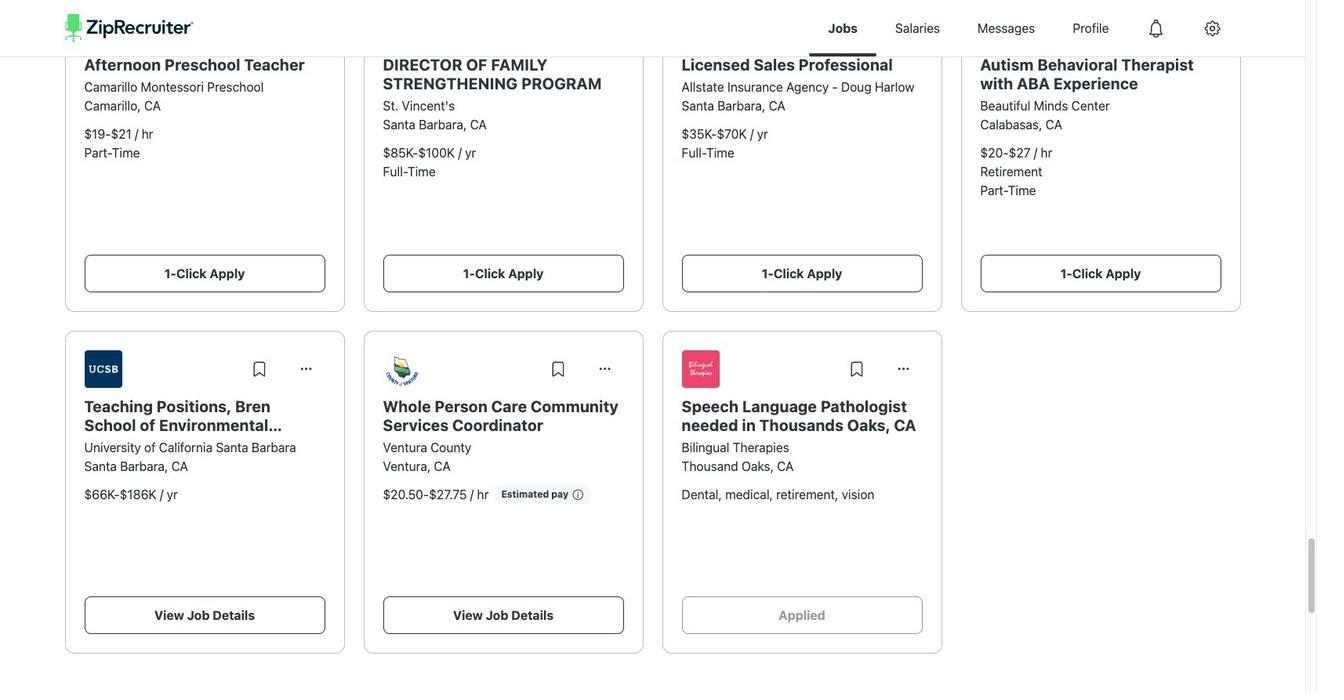 Task type: vqa. For each thing, say whether or not it's contained in the screenshot.
WHOLE PERSON CARE COMMUNITY SERVICES COORDINATOR element
yes



Task type: describe. For each thing, give the bounding box(es) containing it.
save job for later image up licensed sales professional element
[[847, 18, 866, 37]]

director of family strengthening program element
[[383, 56, 624, 93]]

teaching positions, bren school of environmental science and management element
[[84, 398, 325, 435]]

job card menu element for save job for later icon corresponding to autism behavioral therapist with aba experience element
[[1184, 25, 1222, 39]]

save job for later image for the speech language pathologist needed in thousands oaks, ca element
[[847, 360, 866, 379]]

speech language pathologist needed in thousands oaks, ca element
[[682, 398, 923, 435]]

autism behavioral therapist with aba experience element
[[981, 56, 1222, 93]]

save job for later image for whole person care community services coordinator element
[[549, 360, 567, 379]]

autism behavioral therapist with aba experience image
[[981, 9, 1035, 46]]

ziprecruiter image
[[65, 14, 193, 42]]

job card menu element for save job for later icon above licensed sales professional element
[[885, 25, 923, 39]]

save job for later image for teaching positions, bren school of environmental science and management element
[[250, 360, 269, 379]]



Task type: locate. For each thing, give the bounding box(es) containing it.
save job for later image
[[847, 18, 866, 37], [1146, 18, 1165, 37], [847, 360, 866, 379]]

0 horizontal spatial save job for later image
[[250, 360, 269, 379]]

licensed sales professional element
[[682, 56, 923, 75]]

teaching positions, bren school of environmental science and management image
[[84, 351, 122, 388]]

2 save job for later image from the left
[[549, 360, 567, 379]]

save job for later image up whole person care community services coordinator element
[[549, 360, 567, 379]]

whole person care community services coordinator element
[[383, 398, 624, 435]]

1 job card menu element from the left
[[885, 25, 923, 39]]

save job for later image up the speech language pathologist needed in thousands oaks, ca element
[[847, 360, 866, 379]]

save job for later image up teaching positions, bren school of environmental science and management element
[[250, 360, 269, 379]]

job card menu element
[[885, 25, 923, 39], [1184, 25, 1222, 39]]

save job for later image
[[250, 360, 269, 379], [549, 360, 567, 379]]

whole person care community services coordinator image
[[383, 351, 421, 388]]

save job for later image up autism behavioral therapist with aba experience element
[[1146, 18, 1165, 37]]

speech language pathologist needed in thousands oaks, ca image
[[682, 351, 720, 388]]

0 horizontal spatial job card menu element
[[885, 25, 923, 39]]

1 save job for later image from the left
[[250, 360, 269, 379]]

None button
[[287, 351, 325, 388], [586, 351, 624, 388], [885, 351, 923, 388], [287, 351, 325, 388], [586, 351, 624, 388], [885, 351, 923, 388]]

save job for later image for autism behavioral therapist with aba experience element
[[1146, 18, 1165, 37]]

afternoon preschool teacher element
[[84, 56, 325, 75]]

1 horizontal spatial job card menu element
[[1184, 25, 1222, 39]]

2 job card menu element from the left
[[1184, 25, 1222, 39]]

1 horizontal spatial save job for later image
[[549, 360, 567, 379]]



